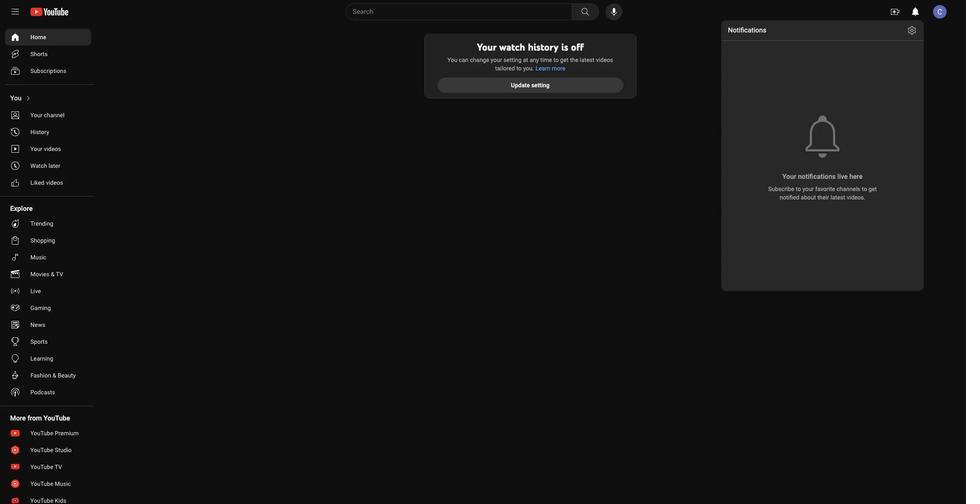 Task type: vqa. For each thing, say whether or not it's contained in the screenshot.
subscribe
yes



Task type: describe. For each thing, give the bounding box(es) containing it.
trending
[[30, 220, 53, 227]]

youtube tv
[[30, 464, 62, 471]]

news
[[30, 322, 45, 328]]

studio
[[55, 447, 72, 454]]

off
[[571, 41, 584, 53]]

learn
[[536, 65, 550, 72]]

from
[[27, 414, 42, 422]]

& for beauty
[[53, 372, 56, 379]]

your for your videos
[[30, 146, 42, 152]]

videos.
[[847, 194, 866, 201]]

update
[[511, 82, 530, 89]]

& for tv
[[51, 271, 54, 278]]

here
[[849, 173, 863, 181]]

subscribe to your favorite channels to get notified about their latest videos.
[[768, 186, 878, 201]]

your videos
[[30, 146, 61, 152]]

youtube for music
[[30, 481, 53, 487]]

your inside the you can change your setting at any time to get the latest videos tailored to you.
[[491, 57, 502, 63]]

notifications
[[728, 26, 766, 34]]

youtube up youtube premium
[[44, 414, 70, 422]]

can
[[459, 57, 468, 63]]

your for your channel
[[30, 112, 42, 119]]

gaming
[[30, 305, 51, 311]]

to up videos.
[[862, 186, 867, 192]]

subscribe
[[768, 186, 794, 192]]

any
[[530, 57, 539, 63]]

channel
[[44, 112, 64, 119]]

update setting
[[511, 82, 550, 89]]

learn more link
[[536, 64, 565, 73]]

to left you.
[[516, 65, 522, 72]]

history
[[528, 41, 558, 53]]

channels
[[837, 186, 860, 192]]

youtube music
[[30, 481, 71, 487]]

live
[[30, 288, 41, 295]]

you.
[[523, 65, 534, 72]]

the
[[570, 57, 578, 63]]

you can change your setting at any time to get the latest videos tailored to you.
[[447, 57, 613, 72]]

your notifications live here
[[782, 173, 863, 181]]

podcasts
[[30, 389, 55, 396]]

watch
[[499, 41, 525, 53]]

youtube premium
[[30, 430, 79, 437]]

update setting button
[[437, 78, 623, 93]]

home
[[30, 34, 46, 41]]

more
[[10, 414, 26, 422]]

setting inside update setting 'button'
[[531, 82, 550, 89]]

get inside subscribe to your favorite channels to get notified about their latest videos.
[[869, 186, 877, 192]]

subscriptions
[[30, 68, 66, 74]]

Search text field
[[353, 6, 570, 17]]

more
[[552, 65, 565, 72]]

about
[[801, 194, 816, 201]]

to up the notified
[[796, 186, 801, 192]]

favorite
[[815, 186, 835, 192]]



Task type: locate. For each thing, give the bounding box(es) containing it.
beauty
[[58, 372, 76, 379]]

get inside the you can change your setting at any time to get the latest videos tailored to you.
[[560, 57, 569, 63]]

shopping
[[30, 237, 55, 244]]

latest right the
[[580, 57, 595, 63]]

subscriptions link
[[5, 62, 91, 79], [5, 62, 91, 79]]

get right channels
[[869, 186, 877, 192]]

setting up tailored
[[504, 57, 522, 63]]

latest down channels
[[831, 194, 845, 201]]

movies & tv link
[[5, 266, 91, 283], [5, 266, 91, 283]]

youtube
[[44, 414, 70, 422], [30, 430, 53, 437], [30, 447, 53, 454], [30, 464, 53, 471], [30, 481, 53, 487]]

setting inside the you can change your setting at any time to get the latest videos tailored to you.
[[504, 57, 522, 63]]

0 vertical spatial tv
[[56, 271, 63, 278]]

youtube down youtube tv
[[30, 481, 53, 487]]

more from youtube
[[10, 414, 70, 422]]

tv
[[56, 271, 63, 278], [55, 464, 62, 471]]

trending link
[[5, 215, 91, 232], [5, 215, 91, 232]]

0 vertical spatial you
[[447, 57, 457, 63]]

their
[[817, 194, 829, 201]]

0 vertical spatial videos
[[596, 57, 613, 63]]

get left the
[[560, 57, 569, 63]]

1 horizontal spatial you
[[447, 57, 457, 63]]

1 horizontal spatial your
[[802, 186, 814, 192]]

history
[[30, 129, 49, 135]]

& left the beauty
[[53, 372, 56, 379]]

music
[[30, 254, 46, 261], [55, 481, 71, 487]]

youtube tv link
[[5, 459, 91, 476], [5, 459, 91, 476]]

1 horizontal spatial music
[[55, 481, 71, 487]]

your up change
[[477, 41, 497, 53]]

your for your watch history is off
[[477, 41, 497, 53]]

your
[[477, 41, 497, 53], [30, 112, 42, 119], [30, 146, 42, 152], [782, 173, 796, 181]]

your up tailored
[[491, 57, 502, 63]]

podcasts link
[[5, 384, 91, 401], [5, 384, 91, 401]]

your up about
[[802, 186, 814, 192]]

0 vertical spatial music
[[30, 254, 46, 261]]

videos for liked videos
[[46, 179, 63, 186]]

you
[[447, 57, 457, 63], [10, 94, 22, 102]]

sports link
[[5, 333, 91, 350], [5, 333, 91, 350]]

1 horizontal spatial setting
[[531, 82, 550, 89]]

shopping link
[[5, 232, 91, 249], [5, 232, 91, 249]]

youtube music link
[[5, 476, 91, 493], [5, 476, 91, 493]]

videos
[[596, 57, 613, 63], [44, 146, 61, 152], [46, 179, 63, 186]]

liked videos
[[30, 179, 63, 186]]

1 horizontal spatial get
[[869, 186, 877, 192]]

at
[[523, 57, 528, 63]]

latest inside the you can change your setting at any time to get the latest videos tailored to you.
[[580, 57, 595, 63]]

your videos link
[[5, 141, 91, 157], [5, 141, 91, 157]]

fashion & beauty link
[[5, 367, 91, 384], [5, 367, 91, 384]]

fashion
[[30, 372, 51, 379]]

shorts
[[30, 51, 48, 57]]

your channel link
[[5, 107, 91, 124], [5, 107, 91, 124]]

youtube up youtube music
[[30, 464, 53, 471]]

videos down later
[[46, 179, 63, 186]]

youtube premium link
[[5, 425, 91, 442], [5, 425, 91, 442]]

shorts link
[[5, 46, 91, 62], [5, 46, 91, 62]]

0 horizontal spatial latest
[[580, 57, 595, 63]]

fashion & beauty
[[30, 372, 76, 379]]

Update setting text field
[[511, 82, 550, 89]]

youtube for studio
[[30, 447, 53, 454]]

learning link
[[5, 350, 91, 367], [5, 350, 91, 367]]

1 vertical spatial you
[[10, 94, 22, 102]]

learning
[[30, 355, 53, 362]]

1 vertical spatial setting
[[531, 82, 550, 89]]

explore
[[10, 205, 33, 213]]

live link
[[5, 283, 91, 300], [5, 283, 91, 300]]

you for you can change your setting at any time to get the latest videos tailored to you.
[[447, 57, 457, 63]]

0 horizontal spatial your
[[491, 57, 502, 63]]

get
[[560, 57, 569, 63], [869, 186, 877, 192]]

2 vertical spatial videos
[[46, 179, 63, 186]]

0 horizontal spatial you
[[10, 94, 22, 102]]

your for your notifications live here
[[782, 173, 796, 181]]

music down youtube tv
[[55, 481, 71, 487]]

music link
[[5, 249, 91, 266], [5, 249, 91, 266]]

1 vertical spatial get
[[869, 186, 877, 192]]

watch
[[30, 162, 47, 169]]

you for you
[[10, 94, 22, 102]]

setting down the learn
[[531, 82, 550, 89]]

0 vertical spatial &
[[51, 271, 54, 278]]

liked videos link
[[5, 174, 91, 191], [5, 174, 91, 191]]

news link
[[5, 317, 91, 333], [5, 317, 91, 333]]

your up history
[[30, 112, 42, 119]]

youtube studio link
[[5, 442, 91, 459], [5, 442, 91, 459]]

youtube down 'more from youtube'
[[30, 430, 53, 437]]

movies
[[30, 271, 49, 278]]

0 horizontal spatial get
[[560, 57, 569, 63]]

music up movies
[[30, 254, 46, 261]]

live
[[837, 173, 848, 181]]

0 vertical spatial setting
[[504, 57, 522, 63]]

1 vertical spatial tv
[[55, 464, 62, 471]]

watch later link
[[5, 157, 91, 174], [5, 157, 91, 174]]

your watch history is off
[[477, 41, 584, 53]]

1 vertical spatial videos
[[44, 146, 61, 152]]

1 horizontal spatial latest
[[831, 194, 845, 201]]

tv right movies
[[56, 271, 63, 278]]

your channel
[[30, 112, 64, 119]]

youtube for premium
[[30, 430, 53, 437]]

& right movies
[[51, 271, 54, 278]]

tv down studio
[[55, 464, 62, 471]]

your
[[491, 57, 502, 63], [802, 186, 814, 192]]

liked
[[30, 179, 44, 186]]

notified
[[780, 194, 799, 201]]

later
[[48, 162, 60, 169]]

you inside the you can change your setting at any time to get the latest videos tailored to you.
[[447, 57, 457, 63]]

videos up later
[[44, 146, 61, 152]]

1 vertical spatial latest
[[831, 194, 845, 201]]

gaming link
[[5, 300, 91, 317], [5, 300, 91, 317]]

change
[[470, 57, 489, 63]]

None search field
[[330, 3, 600, 20]]

time
[[540, 57, 552, 63]]

is
[[561, 41, 568, 53]]

&
[[51, 271, 54, 278], [53, 372, 56, 379]]

1 vertical spatial music
[[55, 481, 71, 487]]

0 vertical spatial your
[[491, 57, 502, 63]]

latest
[[580, 57, 595, 63], [831, 194, 845, 201]]

learn more
[[536, 65, 565, 72]]

home link
[[5, 29, 91, 46], [5, 29, 91, 46]]

videos for your videos
[[44, 146, 61, 152]]

your inside subscribe to your favorite channels to get notified about their latest videos.
[[802, 186, 814, 192]]

to up more
[[554, 57, 559, 63]]

your up subscribe
[[782, 173, 796, 181]]

0 horizontal spatial music
[[30, 254, 46, 261]]

0 vertical spatial get
[[560, 57, 569, 63]]

youtube for tv
[[30, 464, 53, 471]]

1 vertical spatial &
[[53, 372, 56, 379]]

watch later
[[30, 162, 60, 169]]

avatar image image
[[933, 5, 947, 19]]

notifications
[[798, 173, 836, 181]]

movies & tv
[[30, 271, 63, 278]]

videos right the
[[596, 57, 613, 63]]

tailored
[[495, 65, 515, 72]]

youtube studio
[[30, 447, 72, 454]]

youtube up youtube tv
[[30, 447, 53, 454]]

latest inside subscribe to your favorite channels to get notified about their latest videos.
[[831, 194, 845, 201]]

1 vertical spatial your
[[802, 186, 814, 192]]

0 vertical spatial latest
[[580, 57, 595, 63]]

sports
[[30, 338, 48, 345]]

history link
[[5, 124, 91, 141], [5, 124, 91, 141]]

0 horizontal spatial setting
[[504, 57, 522, 63]]

your up watch
[[30, 146, 42, 152]]

premium
[[55, 430, 79, 437]]

you link
[[5, 90, 91, 107], [5, 90, 91, 107]]

videos inside the you can change your setting at any time to get the latest videos tailored to you.
[[596, 57, 613, 63]]



